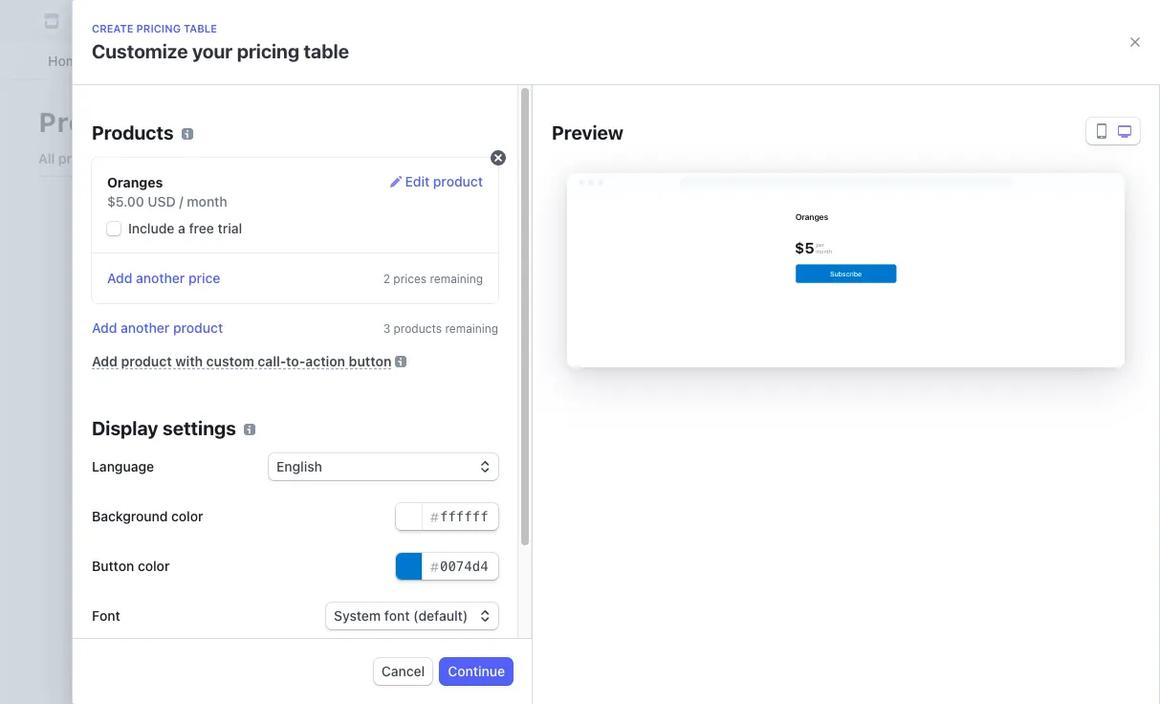 Task type: vqa. For each thing, say whether or not it's contained in the screenshot.
"you" to the top
no



Task type: describe. For each thing, give the bounding box(es) containing it.
your inside create a branded, responsive pricing table to embed on your website.
[[710, 470, 737, 487]]

preview
[[552, 122, 624, 144]]

create for create pricing table customize your pricing table
[[92, 22, 134, 34]]

view docs
[[418, 490, 483, 506]]

create pricing table customize your pricing table
[[92, 22, 349, 62]]

remaining for add another price
[[430, 272, 483, 286]]

include
[[128, 220, 175, 236]]

responsive
[[477, 470, 544, 487]]

font
[[92, 608, 120, 624]]

add product with custom call-to-action button
[[92, 353, 392, 369]]

a for branded,
[[407, 470, 415, 487]]

pricing inside create a branded, responsive pricing table to embed on your website.
[[548, 470, 590, 487]]

view
[[418, 490, 449, 506]]

add product with custom call-to-action button button
[[92, 353, 392, 369]]

n
[[526, 536, 534, 551]]

to
[[629, 470, 641, 487]]

english button
[[269, 454, 499, 480]]

display
[[92, 417, 158, 439]]

with
[[175, 353, 203, 369]]

background color
[[92, 508, 203, 524]]

button color
[[92, 558, 170, 574]]

1 horizontal spatial product
[[173, 320, 223, 336]]

create for create a pricing table
[[363, 441, 423, 463]]

usd
[[148, 193, 176, 210]]

/
[[179, 193, 183, 210]]

2
[[384, 272, 390, 286]]

add another price button
[[107, 269, 221, 288]]

product for edit
[[433, 173, 483, 189]]

free
[[189, 220, 214, 236]]

add another product button
[[92, 319, 223, 338]]

create pricing table
[[390, 535, 514, 552]]

a for free
[[178, 220, 186, 236]]

trial
[[218, 220, 242, 236]]

continue button
[[441, 658, 513, 685]]

add for add product with custom call-to-action button
[[92, 353, 118, 369]]

3
[[383, 322, 391, 336]]

2 prices remaining
[[384, 272, 483, 286]]



Task type: locate. For each thing, give the bounding box(es) containing it.
0 vertical spatial product
[[433, 173, 483, 189]]

add for add another product
[[92, 320, 117, 336]]

settings
[[163, 417, 236, 439]]

1 vertical spatial another
[[121, 320, 170, 336]]

another inside button
[[121, 320, 170, 336]]

customize
[[92, 40, 188, 62]]

docs
[[452, 490, 483, 506]]

None text field
[[396, 503, 499, 530]]

add inside button
[[92, 320, 117, 336]]

your inside "create pricing table customize your pricing table"
[[192, 40, 233, 62]]

display settings
[[92, 417, 236, 439]]

month
[[187, 193, 227, 210]]

add down add another price button
[[92, 320, 117, 336]]

english
[[277, 458, 322, 475]]

1 vertical spatial color
[[138, 558, 170, 574]]

prices
[[394, 272, 427, 286]]

product right edit
[[433, 173, 483, 189]]

a
[[178, 220, 186, 236], [427, 441, 438, 463], [407, 470, 415, 487]]

add down include
[[107, 270, 133, 286]]

price
[[189, 270, 221, 286]]

a up website.
[[407, 470, 415, 487]]

a left free
[[178, 220, 186, 236]]

view docs link
[[418, 489, 498, 508]]

2 horizontal spatial a
[[427, 441, 438, 463]]

product
[[433, 173, 483, 189], [173, 320, 223, 336], [121, 353, 172, 369]]

oranges $5.00 usd / month
[[107, 174, 227, 210]]

another
[[136, 270, 185, 286], [121, 320, 170, 336]]

create inside "create pricing table customize your pricing table"
[[92, 22, 134, 34]]

product for add
[[121, 353, 172, 369]]

0 vertical spatial remaining
[[430, 272, 483, 286]]

include a free trial
[[128, 220, 242, 236]]

background
[[92, 508, 168, 524]]

add another price
[[107, 270, 221, 286]]

0 horizontal spatial a
[[178, 220, 186, 236]]

a inside create a branded, responsive pricing table to embed on your website.
[[407, 470, 415, 487]]

add for add another price
[[107, 270, 133, 286]]

0 vertical spatial color
[[171, 508, 203, 524]]

products
[[38, 106, 163, 138], [92, 122, 174, 144]]

color for button color
[[138, 558, 170, 574]]

0 vertical spatial another
[[136, 270, 185, 286]]

color
[[171, 508, 203, 524], [138, 558, 170, 574]]

embed
[[645, 470, 687, 487]]

oranges
[[107, 174, 163, 190]]

another inside button
[[136, 270, 185, 286]]

color right button
[[138, 558, 170, 574]]

table inside create a branded, responsive pricing table to embed on your website.
[[594, 470, 625, 487]]

add down add another product button at the top of the page
[[92, 353, 118, 369]]

2 vertical spatial product
[[121, 353, 172, 369]]

create a branded, responsive pricing table to embed on your website.
[[363, 470, 737, 506]]

None text field
[[396, 553, 499, 580]]

edit
[[405, 173, 430, 189]]

edit product
[[405, 173, 483, 189]]

0 horizontal spatial your
[[192, 40, 233, 62]]

website.
[[363, 490, 414, 506]]

create inside create a branded, responsive pricing table to embed on your website.
[[363, 470, 404, 487]]

branded,
[[418, 470, 474, 487]]

color for background color
[[171, 508, 203, 524]]

1 horizontal spatial a
[[407, 470, 415, 487]]

remaining right "products"
[[445, 322, 499, 336]]

another for product
[[121, 320, 170, 336]]

color right background
[[171, 508, 203, 524]]

call-
[[258, 353, 286, 369]]

continue
[[448, 663, 505, 680]]

custom
[[206, 353, 254, 369]]

another left price
[[136, 270, 185, 286]]

products
[[394, 322, 442, 336]]

another down add another price button
[[121, 320, 170, 336]]

1 vertical spatial a
[[427, 441, 438, 463]]

your
[[192, 40, 233, 62], [710, 470, 737, 487]]

$5.00
[[107, 193, 144, 210]]

language
[[92, 458, 154, 475]]

another for price
[[136, 270, 185, 286]]

create for create a branded, responsive pricing table to embed on your website.
[[363, 470, 404, 487]]

table
[[184, 22, 217, 34], [304, 40, 349, 62], [509, 441, 555, 463], [594, 470, 625, 487], [483, 535, 514, 552]]

on
[[691, 470, 706, 487]]

2 vertical spatial a
[[407, 470, 415, 487]]

button
[[92, 558, 134, 574]]

remaining
[[430, 272, 483, 286], [445, 322, 499, 336]]

product down add another product button at the top of the page
[[121, 353, 172, 369]]

0 horizontal spatial product
[[121, 353, 172, 369]]

pricing
[[136, 22, 181, 34], [237, 40, 300, 62], [442, 441, 505, 463], [548, 470, 590, 487], [435, 535, 479, 552]]

1 vertical spatial your
[[710, 470, 737, 487]]

0 vertical spatial a
[[178, 220, 186, 236]]

2 horizontal spatial product
[[433, 173, 483, 189]]

edit product button
[[390, 172, 483, 192]]

button
[[349, 353, 392, 369]]

create
[[92, 22, 134, 34], [363, 441, 423, 463], [363, 470, 404, 487], [390, 535, 432, 552]]

1 horizontal spatial color
[[171, 508, 203, 524]]

3 products remaining
[[383, 322, 499, 336]]

a up the branded, on the left bottom of the page
[[427, 441, 438, 463]]

0 vertical spatial add
[[107, 270, 133, 286]]

add another product
[[92, 320, 223, 336]]

remaining right prices
[[430, 272, 483, 286]]

0 vertical spatial your
[[192, 40, 233, 62]]

your right customize
[[192, 40, 233, 62]]

cancel button
[[374, 658, 433, 685]]

add inside button
[[107, 270, 133, 286]]

a for pricing
[[427, 441, 438, 463]]

1 vertical spatial remaining
[[445, 322, 499, 336]]

to-
[[286, 353, 306, 369]]

product up with
[[173, 320, 223, 336]]

cancel
[[382, 663, 425, 680]]

create for create pricing table
[[390, 535, 432, 552]]

1 vertical spatial add
[[92, 320, 117, 336]]

2 vertical spatial add
[[92, 353, 118, 369]]

action
[[306, 353, 346, 369]]

0 horizontal spatial color
[[138, 558, 170, 574]]

create a pricing table
[[363, 441, 555, 463]]

remaining for add another product
[[445, 322, 499, 336]]

1 vertical spatial product
[[173, 320, 223, 336]]

1 horizontal spatial your
[[710, 470, 737, 487]]

your right on
[[710, 470, 737, 487]]

add
[[107, 270, 133, 286], [92, 320, 117, 336], [92, 353, 118, 369]]



